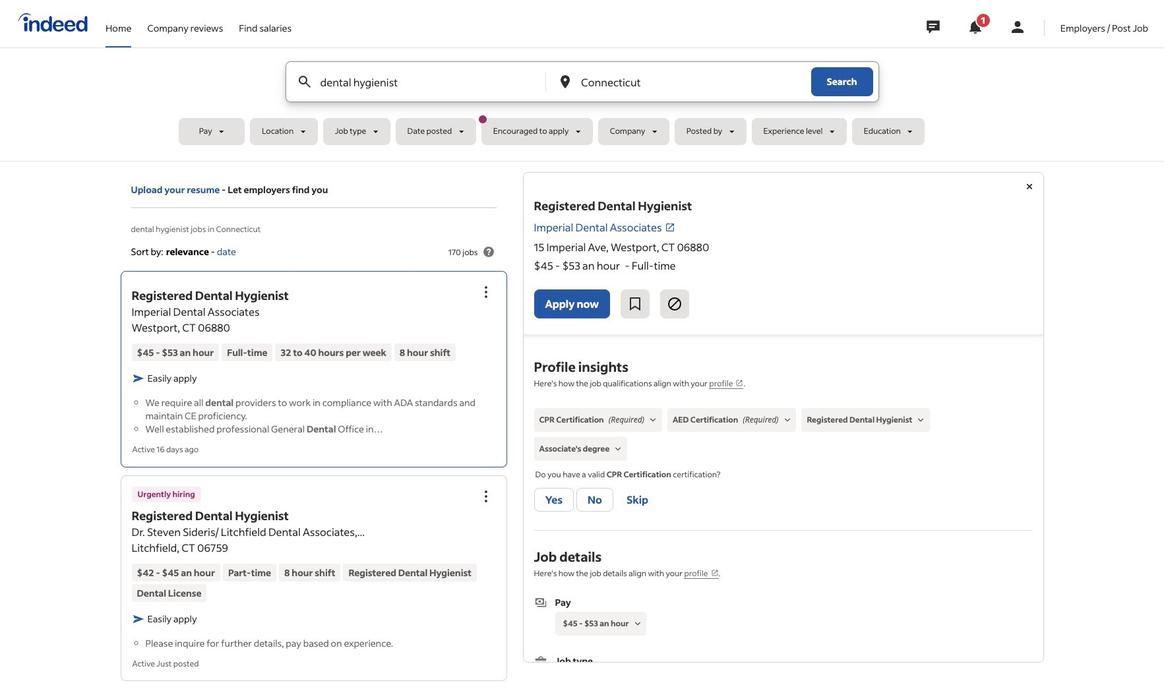 Task type: describe. For each thing, give the bounding box(es) containing it.
messages unread count 0 image
[[925, 14, 942, 40]]

save this job image
[[627, 296, 643, 312]]

profile (opens in a new window) image
[[736, 379, 744, 387]]

help icon image
[[481, 244, 496, 260]]

close job details image
[[1021, 179, 1037, 195]]

missing qualification image
[[647, 414, 659, 426]]

account image
[[1010, 19, 1026, 35]]

0 horizontal spatial missing qualification image
[[612, 443, 624, 455]]

1 job actions for registered dental hygienist is collapsed image from the top
[[478, 285, 494, 300]]



Task type: vqa. For each thing, say whether or not it's contained in the screenshot.
missing preference image at the bottom of page
yes



Task type: locate. For each thing, give the bounding box(es) containing it.
2 horizontal spatial missing qualification image
[[915, 414, 927, 426]]

1 vertical spatial job actions for registered dental hygienist is collapsed image
[[478, 488, 494, 504]]

imperial dental associates (opens in a new tab) image
[[665, 222, 675, 233]]

2 job actions for registered dental hygienist is collapsed image from the top
[[478, 488, 494, 504]]

job actions for registered dental hygienist is collapsed image
[[478, 285, 494, 300], [478, 488, 494, 504]]

None search field
[[179, 61, 986, 150]]

not interested image
[[667, 296, 683, 312]]

0 vertical spatial job actions for registered dental hygienist is collapsed image
[[478, 285, 494, 300]]

search: Job title, keywords, or company text field
[[318, 62, 524, 102]]

1 horizontal spatial missing qualification image
[[781, 414, 793, 426]]

missing qualification image
[[781, 414, 793, 426], [915, 414, 927, 426], [612, 443, 624, 455]]

job preferences (opens in a new window) image
[[711, 569, 719, 577]]

Edit location text field
[[579, 62, 785, 102]]

missing preference image
[[632, 618, 644, 630]]



